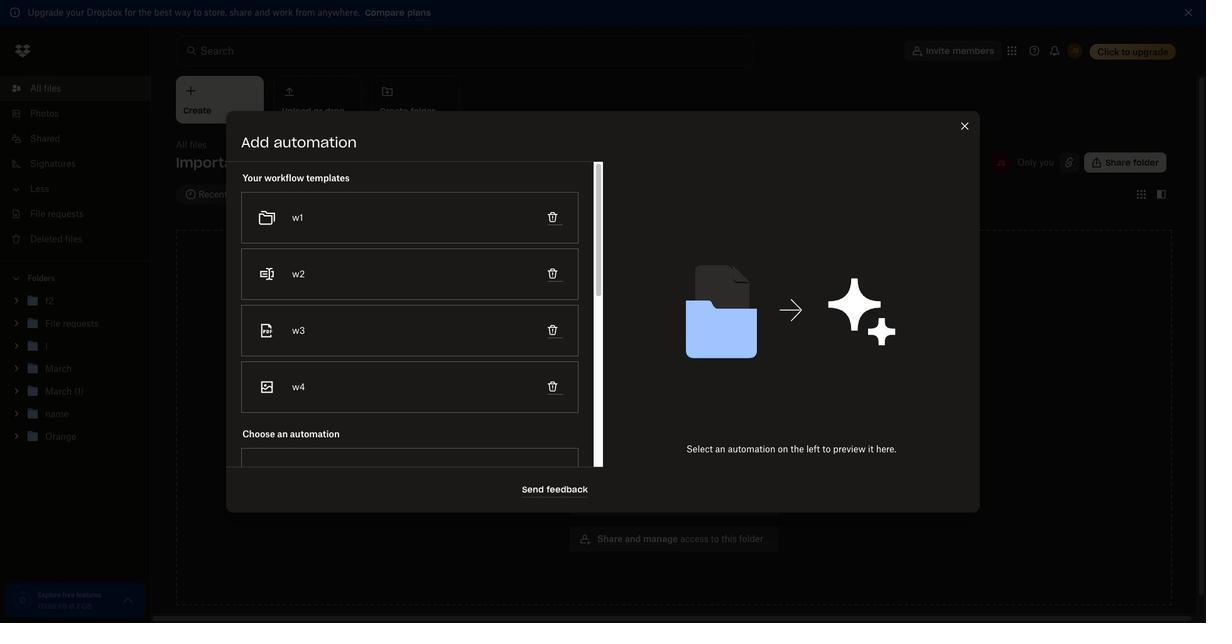 Task type: vqa. For each thing, say whether or not it's contained in the screenshot.
RENAMES
no



Task type: describe. For each thing, give the bounding box(es) containing it.
less image
[[10, 183, 23, 196]]

dropbox image
[[10, 38, 35, 63]]



Task type: locate. For each thing, give the bounding box(es) containing it.
dialog
[[226, 111, 980, 624]]

list item
[[0, 76, 151, 101]]

alert
[[0, 0, 1206, 26]]

group
[[0, 288, 151, 458]]

john smith (you) image
[[990, 151, 1013, 174]]

list
[[0, 68, 151, 261]]



